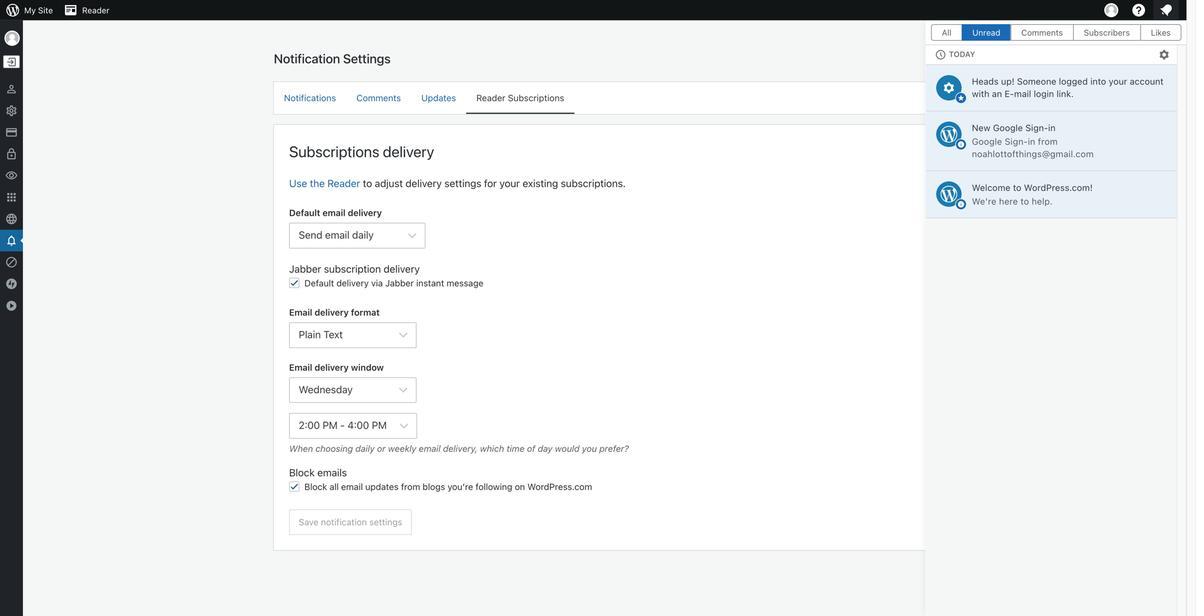 Task type: vqa. For each thing, say whether or not it's contained in the screenshot.
Manage Your Sites icon
no



Task type: describe. For each thing, give the bounding box(es) containing it.
default for default delivery via jabber instant message
[[304, 278, 334, 288]]

comments link
[[346, 82, 411, 113]]

account
[[1130, 76, 1164, 87]]

instant
[[416, 278, 444, 288]]

0 horizontal spatial in
[[1028, 136, 1035, 147]]

updates
[[365, 482, 399, 492]]

your inside heads up! someone logged into your account with an e-mail login link.
[[1109, 76, 1127, 87]]

to up here
[[1013, 182, 1022, 193]]

heads up! someone logged into your account with an e-mail login link.
[[972, 76, 1164, 99]]

reader subscriptions
[[476, 93, 564, 103]]

heads
[[972, 76, 999, 87]]

notification
[[321, 517, 367, 528]]

save notification settings button
[[289, 510, 412, 535]]

language image
[[5, 213, 18, 225]]

jabber subscription delivery
[[289, 263, 420, 275]]

log out of wordpress.com image
[[6, 56, 17, 68]]

my
[[24, 5, 36, 15]]

subscriptions.
[[561, 177, 626, 189]]

an
[[992, 89, 1002, 99]]

today
[[949, 50, 975, 59]]

on
[[515, 482, 525, 492]]

to inside subscriptions delivery main content
[[363, 177, 372, 189]]

block for block all email updates from blogs you're following on wordpress.com
[[304, 482, 327, 492]]

from inside new google sign-in google sign-in from noahlottofthings@gmail.com
[[1038, 136, 1058, 147]]

0 vertical spatial google
[[993, 123, 1023, 133]]

use the reader link
[[289, 177, 360, 189]]

mail
[[1014, 89, 1031, 99]]

settings inside 'button'
[[369, 517, 402, 528]]

reader subscriptions link
[[466, 82, 575, 113]]

my profile image
[[1104, 3, 1118, 17]]

new google sign-in google sign-in from noahlottofthings@gmail.com
[[972, 123, 1094, 159]]

delivery left window
[[315, 362, 349, 373]]

format
[[351, 307, 380, 318]]

via
[[371, 278, 383, 288]]

jabber subscription delivery group
[[289, 261, 921, 293]]

reader link
[[58, 0, 115, 20]]

help.
[[1032, 196, 1053, 207]]

comments inside 'menu'
[[356, 93, 401, 103]]

all
[[330, 482, 339, 492]]

to right here
[[1021, 196, 1029, 207]]

info image
[[957, 141, 965, 148]]

use the reader to adjust delivery settings for your existing subscriptions.
[[289, 177, 626, 189]]

default email delivery group
[[289, 206, 921, 249]]

menu containing notifications
[[274, 82, 936, 114]]

window
[[351, 362, 384, 373]]

link.
[[1057, 89, 1074, 99]]

reader for reader
[[82, 5, 109, 15]]

for
[[484, 177, 497, 189]]

0 vertical spatial sign-
[[1026, 123, 1048, 133]]

day
[[538, 444, 553, 454]]

0 vertical spatial settings
[[444, 177, 481, 189]]

following
[[476, 482, 512, 492]]

help image
[[1131, 3, 1146, 18]]

logged
[[1059, 76, 1088, 87]]

1 vertical spatial subscriptions
[[289, 143, 379, 161]]

the
[[310, 177, 325, 189]]

your inside subscriptions delivery main content
[[500, 177, 520, 189]]

credit_card image
[[5, 126, 18, 139]]

you're
[[448, 482, 473, 492]]

emails
[[317, 467, 347, 479]]

subscriptions delivery main content
[[274, 50, 936, 551]]

person image
[[5, 83, 18, 96]]

delivery down subscription
[[336, 278, 369, 288]]

with
[[972, 89, 990, 99]]

1 vertical spatial jabber
[[385, 278, 414, 288]]

email delivery window
[[289, 362, 384, 373]]

reader for reader subscriptions
[[476, 93, 506, 103]]

lock image
[[5, 148, 18, 161]]

2 vertical spatial reader
[[327, 177, 360, 189]]

updates
[[421, 93, 456, 103]]

noah lott image
[[4, 31, 20, 46]]

you
[[582, 444, 597, 454]]



Task type: locate. For each thing, give the bounding box(es) containing it.
0 vertical spatial your
[[1109, 76, 1127, 87]]

1 vertical spatial comments
[[356, 93, 401, 103]]

None checkbox
[[289, 482, 299, 492]]

manage your notifications image
[[1159, 3, 1174, 18]]

when
[[289, 444, 313, 454]]

1 horizontal spatial in
[[1048, 123, 1056, 133]]

0 horizontal spatial your
[[500, 177, 520, 189]]

jabber
[[289, 263, 321, 275], [385, 278, 414, 288]]

save
[[299, 517, 319, 528]]

subscriptions inside reader subscriptions "link"
[[508, 93, 564, 103]]

email for email delivery format
[[289, 307, 312, 318]]

0 horizontal spatial comments
[[356, 93, 401, 103]]

2 vertical spatial email
[[341, 482, 363, 492]]

default up email delivery format
[[304, 278, 334, 288]]

none checkbox inside block emails group
[[289, 482, 299, 492]]

reader right "site"
[[82, 5, 109, 15]]

wordpress.com!
[[1024, 182, 1093, 193]]

reader inside "link"
[[476, 93, 506, 103]]

settings left for
[[444, 177, 481, 189]]

delivery up default delivery via jabber instant message on the left of page
[[384, 263, 420, 275]]

0 horizontal spatial reader
[[82, 5, 109, 15]]

delivery down "adjust"
[[348, 208, 382, 218]]

comments
[[1021, 28, 1063, 37], [356, 93, 401, 103]]

someone
[[1017, 76, 1057, 87]]

from up noahlottofthings@gmail.com
[[1038, 136, 1058, 147]]

welcome
[[972, 182, 1011, 193]]

my site link
[[0, 0, 58, 20]]

email delivery format group
[[289, 306, 921, 348]]

daily
[[355, 444, 375, 454]]

info image
[[957, 200, 965, 208]]

1 vertical spatial google
[[972, 136, 1002, 147]]

1 vertical spatial in
[[1028, 136, 1035, 147]]

1 vertical spatial your
[[500, 177, 520, 189]]

my site
[[24, 5, 53, 15]]

1 vertical spatial settings
[[369, 517, 402, 528]]

0 vertical spatial default
[[289, 208, 320, 218]]

default inside group
[[289, 208, 320, 218]]

delivery
[[383, 143, 434, 161], [406, 177, 442, 189], [348, 208, 382, 218], [384, 263, 420, 275], [336, 278, 369, 288], [315, 307, 349, 318], [315, 362, 349, 373]]

settings image
[[5, 104, 18, 117]]

0 vertical spatial comments
[[1021, 28, 1063, 37]]

from inside block emails group
[[401, 482, 420, 492]]

1 horizontal spatial subscriptions
[[508, 93, 564, 103]]

0 vertical spatial reader
[[82, 5, 109, 15]]

1 vertical spatial email
[[289, 362, 312, 373]]

none checkbox inside 'jabber subscription delivery' group
[[289, 278, 299, 288]]

delivery inside group
[[348, 208, 382, 218]]

0 horizontal spatial jabber
[[289, 263, 321, 275]]

welcome to wordpress.com! we're here to help.
[[972, 182, 1093, 207]]

0 vertical spatial from
[[1038, 136, 1058, 147]]

all
[[942, 28, 952, 37]]

from
[[1038, 136, 1058, 147], [401, 482, 420, 492]]

reader right the
[[327, 177, 360, 189]]

email down use the reader link
[[323, 208, 346, 218]]

None checkbox
[[289, 278, 299, 288]]

1 vertical spatial block
[[304, 482, 327, 492]]

from left blogs
[[401, 482, 420, 492]]

email for email delivery window
[[289, 362, 312, 373]]

0 vertical spatial jabber
[[289, 263, 321, 275]]

notifications link
[[274, 82, 346, 113]]

1 horizontal spatial your
[[1109, 76, 1127, 87]]

login
[[1034, 89, 1054, 99]]

1 horizontal spatial jabber
[[385, 278, 414, 288]]

new
[[972, 123, 991, 133]]

into
[[1090, 76, 1106, 87]]

block emails group
[[289, 465, 921, 497]]

we're
[[972, 196, 997, 207]]

jabber right the via
[[385, 278, 414, 288]]

block image
[[5, 256, 18, 269]]

delivery right "adjust"
[[406, 177, 442, 189]]

reader right 'updates'
[[476, 93, 506, 103]]

google right new
[[993, 123, 1023, 133]]

email right "all"
[[341, 482, 363, 492]]

would
[[555, 444, 580, 454]]

of
[[527, 444, 535, 454]]

0 vertical spatial email
[[323, 208, 346, 218]]

default inside 'jabber subscription delivery' group
[[304, 278, 334, 288]]

block down block emails
[[304, 482, 327, 492]]

up!
[[1001, 76, 1015, 87]]

your right "into"
[[1109, 76, 1127, 87]]

save notification settings
[[299, 517, 402, 528]]

apps image
[[5, 191, 18, 204]]

2 email from the top
[[289, 362, 312, 373]]

time image
[[935, 49, 946, 61]]

0 vertical spatial in
[[1048, 123, 1056, 133]]

prefer?
[[599, 444, 629, 454]]

0 vertical spatial subscriptions
[[508, 93, 564, 103]]

0 vertical spatial block
[[289, 467, 315, 479]]

2 horizontal spatial reader
[[476, 93, 506, 103]]

google down new
[[972, 136, 1002, 147]]

email inside group
[[289, 307, 312, 318]]

jabber left subscription
[[289, 263, 321, 275]]

group containing email delivery window
[[289, 361, 921, 456]]

to left "adjust"
[[363, 177, 372, 189]]

updates link
[[411, 82, 466, 113]]

when choosing daily or weekly email delivery, which time of day would you prefer?
[[289, 444, 629, 454]]

message
[[447, 278, 484, 288]]

time
[[507, 444, 525, 454]]

default
[[289, 208, 320, 218], [304, 278, 334, 288]]

delivery left format
[[315, 307, 349, 318]]

settings
[[444, 177, 481, 189], [369, 517, 402, 528]]

or
[[377, 444, 386, 454]]

1 vertical spatial default
[[304, 278, 334, 288]]

block
[[289, 467, 315, 479], [304, 482, 327, 492]]

notifications image
[[5, 234, 18, 247]]

blogs
[[423, 482, 445, 492]]

email
[[289, 307, 312, 318], [289, 362, 312, 373]]

existing
[[523, 177, 558, 189]]

subscribers
[[1084, 28, 1130, 37]]

menu
[[274, 82, 936, 114]]

delivery,
[[443, 444, 478, 454]]

to
[[363, 177, 372, 189], [1013, 182, 1022, 193], [1021, 196, 1029, 207]]

1 horizontal spatial comments
[[1021, 28, 1063, 37]]

comments up subscriptions delivery
[[356, 93, 401, 103]]

block down "when"
[[289, 467, 315, 479]]

unread
[[972, 28, 1001, 37]]

0 horizontal spatial settings
[[369, 517, 402, 528]]

in
[[1048, 123, 1056, 133], [1028, 136, 1035, 147]]

default down use
[[289, 208, 320, 218]]

wordpress.com
[[527, 482, 592, 492]]

1 vertical spatial email
[[419, 444, 441, 454]]

comments up the someone
[[1021, 28, 1063, 37]]

0 horizontal spatial subscriptions
[[289, 143, 379, 161]]

block emails
[[289, 467, 347, 479]]

likes
[[1151, 28, 1171, 37]]

default for default email delivery
[[289, 208, 320, 218]]

default delivery via jabber instant message
[[304, 278, 484, 288]]

1 vertical spatial from
[[401, 482, 420, 492]]

choosing
[[315, 444, 353, 454]]

1 email from the top
[[289, 307, 312, 318]]

email
[[323, 208, 346, 218], [419, 444, 441, 454], [341, 482, 363, 492]]

noahlottofthings@gmail.com
[[972, 149, 1094, 159]]

delivery inside group
[[315, 307, 349, 318]]

site
[[38, 5, 53, 15]]

default email delivery
[[289, 208, 382, 218]]

e-
[[1005, 89, 1014, 99]]

1 horizontal spatial from
[[1038, 136, 1058, 147]]

1 vertical spatial sign-
[[1005, 136, 1028, 147]]

notifications
[[284, 93, 336, 103]]

email right weekly
[[419, 444, 441, 454]]

0 horizontal spatial from
[[401, 482, 420, 492]]

your right for
[[500, 177, 520, 189]]

subscriptions
[[508, 93, 564, 103], [289, 143, 379, 161]]

subscriptions delivery
[[289, 143, 434, 161]]

google
[[993, 123, 1023, 133], [972, 136, 1002, 147]]

block for block emails
[[289, 467, 315, 479]]

1 horizontal spatial reader
[[327, 177, 360, 189]]

0 vertical spatial email
[[289, 307, 312, 318]]

group inside subscriptions delivery main content
[[289, 361, 921, 456]]

subscription
[[324, 263, 381, 275]]

here
[[999, 196, 1018, 207]]

cog image
[[1159, 49, 1170, 61]]

sign-
[[1026, 123, 1048, 133], [1005, 136, 1028, 147]]

1 vertical spatial reader
[[476, 93, 506, 103]]

email delivery format
[[289, 307, 380, 318]]

1 horizontal spatial settings
[[444, 177, 481, 189]]

adjust
[[375, 177, 403, 189]]

use
[[289, 177, 307, 189]]

group
[[289, 361, 921, 456]]

weekly
[[388, 444, 416, 454]]

visibility image
[[5, 169, 18, 182]]

notification settings
[[274, 51, 391, 66]]

settings down updates
[[369, 517, 402, 528]]

which
[[480, 444, 504, 454]]

delivery up "adjust"
[[383, 143, 434, 161]]

block all email updates from blogs you're following on wordpress.com
[[304, 482, 592, 492]]



